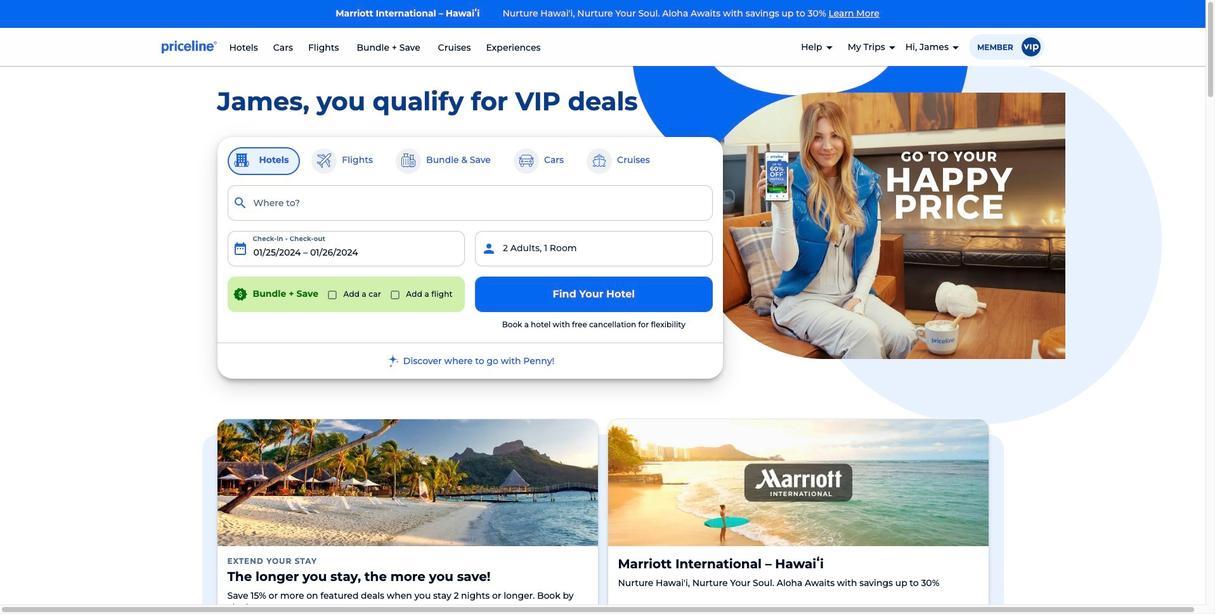 Task type: locate. For each thing, give the bounding box(es) containing it.
None field
[[228, 185, 713, 221]]

traveler selection text field
[[475, 231, 713, 266]]

priceline.com home image
[[162, 40, 217, 54]]

Check-in - Check-out field
[[228, 231, 465, 266]]

types of travel tab list
[[228, 147, 713, 175]]



Task type: describe. For each thing, give the bounding box(es) containing it.
vip badge icon image
[[1022, 37, 1041, 56]]

Where to? field
[[228, 185, 713, 221]]



Task type: vqa. For each thing, say whether or not it's contained in the screenshot.
the priceline.com home image
yes



